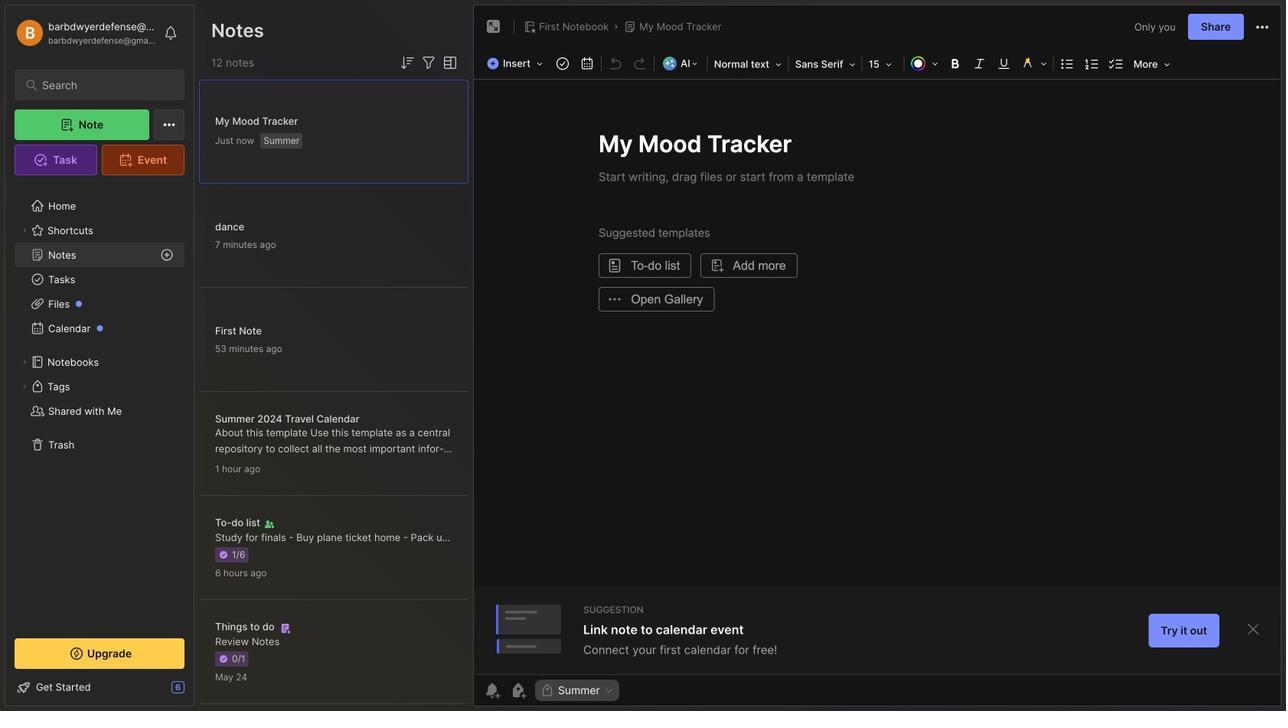 Task type: describe. For each thing, give the bounding box(es) containing it.
expand notebooks image
[[20, 358, 29, 367]]

More field
[[1129, 54, 1175, 75]]

bulleted list image
[[1057, 53, 1079, 74]]

Account field
[[15, 18, 156, 48]]

main element
[[0, 0, 199, 711]]

Font size field
[[864, 54, 903, 75]]

click to collapse image
[[193, 683, 205, 701]]

Insert field
[[483, 53, 551, 74]]

Search text field
[[42, 78, 164, 93]]

Note Editor text field
[[474, 79, 1281, 587]]

Sort options field
[[398, 54, 417, 72]]

task image
[[552, 53, 574, 74]]

checklist image
[[1106, 53, 1128, 74]]

add filters image
[[420, 54, 438, 72]]

Font color field
[[906, 53, 943, 74]]

bold image
[[945, 53, 966, 74]]

Help and Learning task checklist field
[[5, 675, 194, 700]]

View options field
[[438, 54, 459, 72]]

note window element
[[473, 5, 1282, 711]]



Task type: vqa. For each thing, say whether or not it's contained in the screenshot.
insert link icon
no



Task type: locate. For each thing, give the bounding box(es) containing it.
Add tag field
[[623, 684, 738, 697]]

Summer Tag actions field
[[600, 685, 615, 696]]

calendar event image
[[577, 53, 598, 74]]

tree
[[5, 185, 194, 625]]

tree inside main element
[[5, 185, 194, 625]]

Font family field
[[791, 54, 860, 75]]

none search field inside main element
[[42, 76, 164, 94]]

add tag image
[[509, 681, 528, 700]]

expand tags image
[[20, 382, 29, 391]]

add a reminder image
[[483, 681, 502, 700]]

Heading level field
[[710, 54, 787, 75]]

numbered list image
[[1082, 53, 1103, 74]]

More actions field
[[1253, 17, 1272, 36]]

Add filters field
[[420, 54, 438, 72]]

underline image
[[994, 53, 1015, 74]]

expand note image
[[485, 18, 503, 36]]

None search field
[[42, 76, 164, 94]]

italic image
[[969, 53, 991, 74]]

more actions image
[[1253, 18, 1272, 36]]

Highlight field
[[1017, 53, 1052, 74]]



